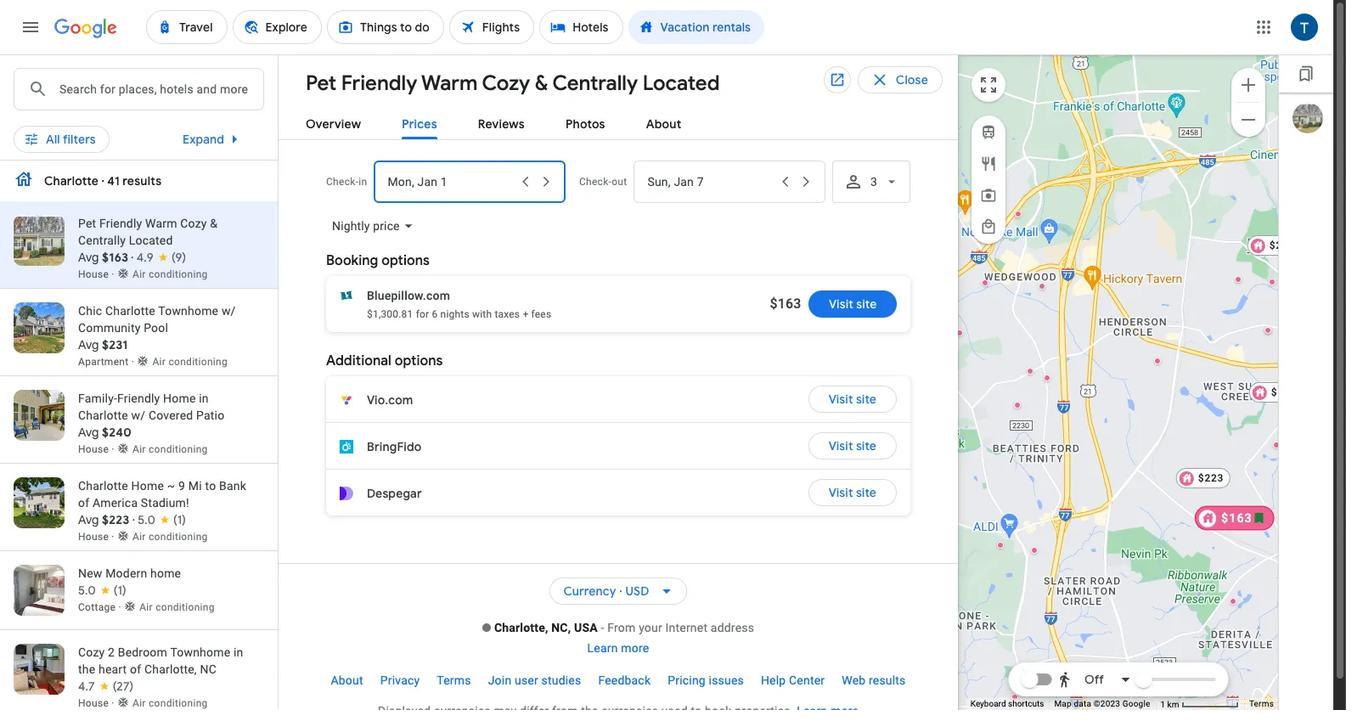 Task type: vqa. For each thing, say whether or not it's contained in the screenshot.
27 button
no



Task type: locate. For each thing, give the bounding box(es) containing it.
nightly price
[[332, 220, 400, 233]]

1
[[1161, 700, 1166, 709]]

reviews
[[478, 116, 525, 132]]

results down price
[[123, 173, 162, 189]]

0 vertical spatial centrally
[[553, 71, 638, 96]]

air conditioning for chic charlotte townhome w/ community pool
[[153, 356, 228, 368]]

1 vertical spatial pet
[[78, 217, 96, 230]]

pricing issues link
[[660, 667, 753, 694]]

air conditioning
[[133, 269, 208, 280], [153, 356, 228, 368], [133, 444, 208, 456], [133, 531, 208, 543], [140, 602, 215, 614], [133, 698, 208, 710]]

1 horizontal spatial warm
[[422, 71, 478, 96]]

join user studies
[[488, 674, 582, 688]]

1 vertical spatial (1)
[[173, 512, 186, 528]]

northlake gem minutes from uptown image
[[1016, 211, 1022, 218]]

saved items image
[[1299, 65, 1316, 82]]

filters for all filters (1)
[[63, 127, 96, 142]]

0 vertical spatial about
[[646, 116, 682, 132]]

keyboard shortcuts
[[971, 699, 1045, 709]]

1 horizontal spatial of
[[130, 663, 141, 676]]

2 site from the top
[[857, 392, 877, 407]]

& inside heading
[[535, 71, 548, 96]]

all filters button
[[14, 119, 109, 160]]

0 horizontal spatial in
[[199, 392, 209, 405]]

2 vertical spatial friendly
[[117, 392, 160, 405]]

1 vertical spatial in
[[199, 392, 209, 405]]

0 vertical spatial 5 out of 5 stars from 1 reviews image
[[138, 512, 186, 529]]

1 vertical spatial of
[[130, 663, 141, 676]]

results inside heading
[[123, 173, 162, 189]]

0 vertical spatial warm
[[422, 71, 478, 96]]

1 horizontal spatial (1)
[[114, 583, 126, 598]]

0 vertical spatial $231
[[102, 337, 128, 353]]

filters inside button
[[63, 127, 96, 142]]

visit site button
[[809, 291, 897, 318], [809, 386, 897, 413], [809, 433, 897, 460], [809, 479, 897, 506]]

friendly for family-friendly home in charlotte w/ covered patio avg $240
[[117, 392, 160, 405]]

1 vertical spatial townhome
[[170, 646, 231, 659]]

1 horizontal spatial results
[[869, 674, 906, 688]]

avg down family-
[[78, 425, 99, 440]]

avg up 'chic'
[[78, 250, 99, 265]]

terms left join
[[437, 674, 471, 688]]

2 visit from the top
[[829, 392, 854, 407]]

saved items element
[[1280, 55, 1341, 93]]

0 vertical spatial results
[[123, 173, 162, 189]]

3 avg from the top
[[78, 425, 99, 440]]

0 horizontal spatial (1)
[[99, 127, 112, 142]]

1 vertical spatial 5 out of 5 stars from 1 reviews image
[[78, 582, 126, 599]]

cozy 2 bedroom townhome in the heart of charlotte, nc image
[[1265, 327, 1272, 334]]

0 horizontal spatial centrally
[[78, 234, 126, 247]]

Check-in text field
[[388, 161, 515, 202]]

conditioning down chic charlotte townhome w/ community pool avg $231
[[169, 356, 228, 368]]

2 visit site from the top
[[829, 392, 877, 407]]

1 vertical spatial friendly
[[99, 217, 142, 230]]

1 horizontal spatial centrally
[[553, 71, 638, 96]]

house · down 4.7 out of 5 stars from 27 reviews "image"
[[78, 698, 117, 710]]

conditioning down the home
[[156, 602, 215, 614]]

0 vertical spatial friendly
[[341, 71, 418, 96]]

conditioning down covered
[[149, 444, 208, 456]]

$240
[[1270, 240, 1296, 252], [102, 425, 132, 440]]

0 horizontal spatial pet
[[78, 217, 96, 230]]

3 site from the top
[[857, 439, 877, 454]]

air conditioning down stadium!
[[133, 531, 208, 543]]

1 vertical spatial terms link
[[1250, 699, 1275, 709]]

3 visit from the top
[[829, 439, 854, 454]]

1 vertical spatial w/
[[131, 409, 146, 422]]

air down chic charlotte townhome w/ community pool avg $231
[[153, 356, 166, 368]]

web
[[842, 674, 866, 688]]

pet inside pet friendly warm cozy & centrally located avg $163 ·
[[78, 217, 96, 230]]

0 horizontal spatial about
[[331, 674, 363, 688]]

web results link
[[834, 669, 915, 693]]

view larger map image
[[979, 75, 999, 95]]

additional options
[[326, 353, 443, 370]]

0 horizontal spatial 5.0
[[78, 583, 96, 598]]

0 vertical spatial in
[[359, 176, 367, 188]]

1 vertical spatial $231
[[1272, 387, 1298, 399]]

options
[[382, 252, 430, 269], [395, 353, 443, 370]]

$240 up the executive home - versace designer kitchen steam shower master suite image
[[1270, 240, 1296, 252]]

0 vertical spatial 5.0
[[138, 512, 156, 528]]

0 horizontal spatial check-
[[326, 176, 359, 188]]

warm inside heading
[[422, 71, 478, 96]]

warm inside pet friendly warm cozy & centrally located avg $163 ·
[[145, 217, 177, 230]]

2 vertical spatial (1)
[[114, 583, 126, 598]]

located up amenities popup button
[[643, 71, 720, 96]]

avg left $223
[[78, 512, 99, 528]]

1 vertical spatial ·
[[132, 512, 135, 528]]

friendly up covered
[[117, 392, 160, 405]]

property
[[255, 127, 305, 142]]

0 vertical spatial $163
[[102, 250, 128, 265]]

· inside pet friendly warm cozy & centrally located avg $163 ·
[[131, 250, 134, 265]]

2 horizontal spatial (1)
[[173, 512, 186, 528]]

friendly up prices
[[341, 71, 418, 96]]

0 vertical spatial townhome
[[158, 304, 219, 318]]

site for despegar
[[857, 485, 877, 501]]

1 vertical spatial options
[[395, 353, 443, 370]]

$231 inside map region
[[1272, 387, 1298, 399]]

1 visit site button from the top
[[809, 291, 897, 318]]

1 vertical spatial results
[[869, 674, 906, 688]]

all inside button
[[46, 127, 60, 142]]

open in new tab image
[[830, 72, 846, 88]]

charlotte up community
[[105, 304, 155, 318]]

4 visit site button from the top
[[809, 479, 897, 506]]

bluepillow.com
[[367, 289, 450, 303]]

home left the ~
[[131, 479, 164, 493]]

$1,300.81
[[367, 308, 413, 320]]

charlotte, left nc,
[[495, 621, 549, 635]]

of down the bedroom
[[130, 663, 141, 676]]

cozy inside heading
[[482, 71, 531, 96]]

about
[[646, 116, 682, 132], [331, 674, 363, 688]]

located inside pet friendly warm cozy & centrally located avg $163 ·
[[129, 234, 173, 247]]

1 horizontal spatial $163
[[770, 296, 802, 312]]

of inside the charlotte home ~ 9 mi to bank of america stadium! avg $223 ·
[[78, 496, 89, 510]]

centrally down charlotte · 41 results heading
[[78, 234, 126, 247]]

check- up nightly
[[326, 176, 359, 188]]

friendly inside heading
[[341, 71, 418, 96]]

4 visit from the top
[[829, 485, 854, 501]]

(1)
[[99, 127, 112, 142], [173, 512, 186, 528], [114, 583, 126, 598]]

a vacation for all - queen city - charlotte, nc image
[[1032, 547, 1038, 554]]

0 vertical spatial pet
[[306, 71, 337, 96]]

1 horizontal spatial charlotte,
[[495, 621, 549, 635]]

0 horizontal spatial $163
[[102, 250, 128, 265]]

1 vertical spatial cozy
[[180, 217, 207, 230]]

charlotte, down the bedroom
[[144, 663, 197, 676]]

1 horizontal spatial w/
[[222, 304, 236, 318]]

0 vertical spatial (1)
[[99, 127, 112, 142]]

friendly
[[341, 71, 418, 96], [99, 217, 142, 230], [117, 392, 160, 405]]

0 vertical spatial ·
[[131, 250, 134, 265]]

1 filters from the top
[[63, 127, 96, 142]]

(1) down stadium!
[[173, 512, 186, 528]]

5 out of 5 stars from 1 reviews image down stadium!
[[138, 512, 186, 529]]

4 avg from the top
[[78, 512, 99, 528]]

0 vertical spatial of
[[78, 496, 89, 510]]

charlotte · 41
[[44, 173, 120, 189]]

covered
[[149, 409, 193, 422]]

(1) right all filters
[[99, 127, 112, 142]]

for
[[416, 308, 429, 320]]

conditioning down nc
[[149, 698, 208, 710]]

2 vertical spatial in
[[234, 646, 243, 659]]

all for all filters
[[46, 132, 60, 147]]

rooms button
[[505, 121, 601, 148]]

type
[[307, 127, 333, 142]]

5.0 down stadium!
[[138, 512, 156, 528]]

filters
[[63, 127, 96, 142], [63, 132, 96, 147]]

visit site for vio.com
[[829, 392, 877, 407]]

· right $223
[[132, 512, 135, 528]]

1 vertical spatial warm
[[145, 217, 177, 230]]

executive home - versace designer kitchen steam shower master suite image
[[1270, 279, 1276, 286]]

visit site for despegar
[[829, 485, 877, 501]]

check-
[[326, 176, 359, 188], [579, 176, 612, 188]]

cozy
[[482, 71, 531, 96], [180, 217, 207, 230], [78, 646, 105, 659]]

1 visit from the top
[[829, 297, 854, 312]]

charlotte inside family-friendly home in charlotte w/ covered patio avg $240
[[78, 409, 128, 422]]

2 horizontal spatial cozy
[[482, 71, 531, 96]]

home inside family-friendly home in charlotte w/ covered patio avg $240
[[163, 392, 196, 405]]

help center link
[[753, 667, 834, 694]]

despegar
[[367, 486, 422, 501]]

family-friendly home in charlotte w/ covered patio avg $240
[[78, 392, 225, 440]]

2 avg from the top
[[78, 337, 99, 353]]

air conditioning down 4.9 out of 5 stars from 9 reviews image on the left of page
[[133, 269, 208, 280]]

0 vertical spatial home
[[163, 392, 196, 405]]

site
[[857, 297, 877, 312], [857, 392, 877, 407], [857, 439, 877, 454], [857, 485, 877, 501]]

w/ inside family-friendly home in charlotte w/ covered patio avg $240
[[131, 409, 146, 422]]

1 avg from the top
[[78, 250, 99, 265]]

1 vertical spatial &
[[210, 217, 218, 230]]

friendly inside family-friendly home in charlotte w/ covered patio avg $240
[[117, 392, 160, 405]]

★hot tub in uptown w/ king bed  karaoke & games★ image
[[1231, 598, 1237, 605]]

5 out of 5 stars from 1 reviews image
[[138, 512, 186, 529], [78, 582, 126, 599]]

0 vertical spatial charlotte,
[[495, 621, 549, 635]]

results right web
[[869, 674, 906, 688]]

0 vertical spatial located
[[643, 71, 720, 96]]

2 vertical spatial cozy
[[78, 646, 105, 659]]

·
[[131, 250, 134, 265], [132, 512, 135, 528]]

0 horizontal spatial $231
[[102, 337, 128, 353]]

conditioning for cozy 2 bedroom townhome in the heart of charlotte, nc
[[149, 698, 208, 710]]

cozy up 'the'
[[78, 646, 105, 659]]

w/
[[222, 304, 236, 318], [131, 409, 146, 422]]

1 vertical spatial charlotte
[[78, 409, 128, 422]]

2 all from the top
[[46, 132, 60, 147]]

terms link right 1 km button
[[1250, 699, 1275, 709]]

1 horizontal spatial &
[[535, 71, 548, 96]]

1 all from the top
[[46, 127, 60, 142]]

conditioning for chic charlotte townhome w/ community pool
[[169, 356, 228, 368]]

1 horizontal spatial pet
[[306, 71, 337, 96]]

about down check-out text field
[[646, 116, 682, 132]]

vio.com
[[367, 393, 413, 408]]

0 horizontal spatial charlotte,
[[144, 663, 197, 676]]

home
[[163, 392, 196, 405], [131, 479, 164, 493]]

2 filters from the top
[[63, 132, 96, 147]]

warm for pet friendly warm cozy & centrally located avg $163 ·
[[145, 217, 177, 230]]

home
[[150, 567, 181, 580]]

0 horizontal spatial terms
[[437, 674, 471, 688]]

1 vertical spatial home
[[131, 479, 164, 493]]

tab list
[[279, 103, 959, 140]]

about left privacy link
[[331, 674, 363, 688]]

of
[[78, 496, 89, 510], [130, 663, 141, 676]]

4.7 out of 5 stars from 27 reviews image
[[78, 678, 134, 695]]

0 horizontal spatial results
[[123, 173, 162, 189]]

1 horizontal spatial in
[[234, 646, 243, 659]]

air conditioning down "cozy 2 bedroom townhome in the heart of charlotte, nc"
[[133, 698, 208, 710]]

0 vertical spatial $240
[[1270, 240, 1296, 252]]

results inside "link"
[[869, 674, 906, 688]]

guest rating
[[398, 127, 469, 142]]

air conditioning for cozy 2 bedroom townhome in the heart of charlotte, nc
[[133, 698, 208, 710]]

1 horizontal spatial cozy
[[180, 217, 207, 230]]

terms link left join
[[429, 667, 480, 694]]

5.0 down the new
[[78, 583, 96, 598]]

0 vertical spatial charlotte
[[105, 304, 155, 318]]

cozy cove on sugar creek a 2-bedroom dream home is located on an acre of land image
[[1274, 442, 1281, 449]]

0 horizontal spatial located
[[129, 234, 173, 247]]

1 horizontal spatial check-
[[579, 176, 612, 188]]

0 vertical spatial terms
[[437, 674, 471, 688]]

all
[[46, 127, 60, 142], [46, 132, 60, 147]]

avg inside the charlotte home ~ 9 mi to bank of america stadium! avg $223 ·
[[78, 512, 99, 528]]

townhome up nc
[[170, 646, 231, 659]]

$240 down family-
[[102, 425, 132, 440]]

3 visit site button from the top
[[809, 433, 897, 460]]

bank
[[219, 479, 246, 493]]

in inside family-friendly home in charlotte w/ covered patio avg $240
[[199, 392, 209, 405]]

tab panel containing booking options
[[279, 140, 994, 710]]

cozy up (9)
[[180, 217, 207, 230]]

centrally
[[553, 71, 638, 96], [78, 234, 126, 247]]

0 horizontal spatial terms link
[[429, 667, 480, 694]]

bluepillow.com $1,300.81 for 6 nights with taxes + fees
[[367, 289, 552, 320]]

4 visit site from the top
[[829, 485, 877, 501]]

house · up 'chic'
[[78, 269, 117, 280]]

visit site button for vio.com
[[809, 386, 897, 413]]

1 vertical spatial centrally
[[78, 234, 126, 247]]

2 check- from the left
[[579, 176, 612, 188]]

avg
[[78, 250, 99, 265], [78, 337, 99, 353], [78, 425, 99, 440], [78, 512, 99, 528]]

1 horizontal spatial 5.0
[[138, 512, 156, 528]]

tab panel
[[279, 140, 994, 710]]

townhome
[[158, 304, 219, 318], [170, 646, 231, 659]]

luxury apt minutes from uptown! image
[[1039, 283, 1046, 290]]

avg inside chic charlotte townhome w/ community pool avg $231
[[78, 337, 99, 353]]

air conditioning down chic charlotte townhome w/ community pool avg $231
[[153, 356, 228, 368]]

1 horizontal spatial 5 out of 5 stars from 1 reviews image
[[138, 512, 186, 529]]

$231 up "cozy cove on sugar creek a 2-bedroom dream home is located on an acre of land" image on the right bottom of page
[[1272, 387, 1298, 399]]

of for cozy 2 bedroom townhome in the heart of charlotte, nc
[[130, 663, 141, 676]]

air down 4.9
[[133, 269, 146, 280]]

4 house · from the top
[[78, 698, 117, 710]]

2 visit site button from the top
[[809, 386, 897, 413]]

charming ranch in heart of charlotte image
[[1155, 358, 1162, 365]]

0 horizontal spatial $240
[[102, 425, 132, 440]]

1 horizontal spatial terms link
[[1250, 699, 1275, 709]]

new
[[78, 567, 102, 580]]

air conditioning for new modern home
[[140, 602, 215, 614]]

air for cozy 2 bedroom townhome in the heart of charlotte, nc
[[133, 698, 146, 710]]

1 vertical spatial terms
[[1250, 699, 1275, 709]]

warm
[[422, 71, 478, 96], [145, 217, 177, 230]]

2 horizontal spatial in
[[359, 176, 367, 188]]

new modern home
[[78, 567, 181, 580]]

booking options
[[326, 252, 430, 269]]

nights
[[441, 308, 470, 320]]

5 out of 5 stars from 1 reviews image up cottage ·
[[78, 582, 126, 599]]

options up bluepillow.com
[[382, 252, 430, 269]]

2 house · from the top
[[78, 444, 117, 456]]

(1) inside the 'all filters (1)' button
[[99, 127, 112, 142]]

centrally for pet friendly warm cozy & centrally located avg $163 ·
[[78, 234, 126, 247]]

friendly for pet friendly warm cozy & centrally located
[[341, 71, 418, 96]]

4 site from the top
[[857, 485, 877, 501]]

warm up 4.9 out of 5 stars from 9 reviews image on the left of page
[[145, 217, 177, 230]]

& up rooms popup button
[[535, 71, 548, 96]]

home up covered
[[163, 392, 196, 405]]

property type
[[255, 127, 333, 142]]

Check-in text field
[[381, 67, 519, 106]]

located up 4.9
[[129, 234, 173, 247]]

your
[[639, 621, 663, 635]]

house · down family-
[[78, 444, 117, 456]]

friendly inside pet friendly warm cozy & centrally located avg $163 ·
[[99, 217, 142, 230]]

luxury 2 bedroom minutes away from uptown image
[[1027, 368, 1034, 375]]

& inside pet friendly warm cozy & centrally located avg $163 ·
[[210, 217, 218, 230]]

charming townhome close to uptown ~ free parking image
[[998, 542, 1004, 549]]

filters form
[[14, 54, 828, 172]]

pet friendly lux paradise image
[[1236, 276, 1242, 283]]

cozy for pet friendly warm cozy & centrally located avg $163 ·
[[180, 217, 207, 230]]

located inside pet friendly warm cozy & centrally located heading
[[643, 71, 720, 96]]

1 vertical spatial about
[[331, 674, 363, 688]]

1 visit site from the top
[[829, 297, 877, 312]]

visit site
[[829, 297, 877, 312], [829, 392, 877, 407], [829, 439, 877, 454], [829, 485, 877, 501]]

pet inside heading
[[306, 71, 337, 96]]

4.9 out of 5 stars from 9 reviews image
[[137, 249, 186, 266]]

centrally inside heading
[[553, 71, 638, 96]]

cozy 2 bedroom townhome in the heart of charlotte, nc
[[78, 646, 243, 676]]

sort by button
[[729, 121, 828, 148]]

located for pet friendly warm cozy & centrally located avg $163 ·
[[129, 234, 173, 247]]

off button
[[1054, 659, 1137, 700]]

pet for pet friendly warm cozy & centrally located
[[306, 71, 337, 96]]

cozy inside pet friendly warm cozy & centrally located avg $163 ·
[[180, 217, 207, 230]]

air for chic charlotte townhome w/ community pool
[[153, 356, 166, 368]]

0 horizontal spatial of
[[78, 496, 89, 510]]

air conditioning down the home
[[140, 602, 215, 614]]

nightly price button
[[319, 206, 427, 247]]

Check-out text field
[[648, 161, 775, 202]]

filters inside button
[[63, 132, 96, 147]]

air down family-friendly home in charlotte w/ covered patio avg $240
[[133, 444, 146, 456]]

the
[[78, 663, 95, 676]]

of inside "cozy 2 bedroom townhome in the heart of charlotte, nc"
[[130, 663, 141, 676]]

$231 down community
[[102, 337, 128, 353]]

visit for bringfido
[[829, 439, 854, 454]]

chic charlotte townhome w/ community pool avg $231
[[78, 304, 236, 353]]

centrally up photos
[[553, 71, 638, 96]]

$163 inside map region
[[1222, 511, 1253, 526]]

chic
[[78, 304, 102, 318]]

1 horizontal spatial terms
[[1250, 699, 1275, 709]]

of left 'america'
[[78, 496, 89, 510]]

friendly up 4.9
[[99, 217, 142, 230]]

charlotte up 'america'
[[78, 479, 128, 493]]

0 vertical spatial w/
[[222, 304, 236, 318]]

(1) down the modern
[[114, 583, 126, 598]]

pet down charlotte · 41
[[78, 217, 96, 230]]

check-in
[[326, 176, 367, 188]]

1 check- from the left
[[326, 176, 359, 188]]

air down 'new modern home' at bottom left
[[140, 602, 153, 614]]

& down expand button
[[210, 217, 218, 230]]

centrally for pet friendly warm cozy & centrally located
[[553, 71, 638, 96]]

1 vertical spatial charlotte,
[[144, 663, 197, 676]]

0 vertical spatial &
[[535, 71, 548, 96]]

avg up apartment ·
[[78, 337, 99, 353]]

charlotte home ~ 9 mi to bank of america stadium! avg $223 ·
[[78, 479, 246, 528]]

conditioning down (9)
[[149, 269, 208, 280]]

close button
[[858, 66, 943, 93]]

guest rating button
[[369, 121, 498, 148]]

filters for all filters
[[63, 132, 96, 147]]

check- for in
[[326, 176, 359, 188]]

air conditioning down covered
[[133, 444, 208, 456]]

3 visit site from the top
[[829, 439, 877, 454]]

charlotte inside chic charlotte townhome w/ community pool avg $231
[[105, 304, 155, 318]]

· left 4.9
[[131, 250, 134, 265]]

0 horizontal spatial cozy
[[78, 646, 105, 659]]

visit site button for bringfido
[[809, 433, 897, 460]]

centrally inside pet friendly warm cozy & centrally located avg $163 ·
[[78, 234, 126, 247]]

amenities button
[[608, 121, 722, 148]]

home inside the charlotte home ~ 9 mi to bank of america stadium! avg $223 ·
[[131, 479, 164, 493]]

1 horizontal spatial about
[[646, 116, 682, 132]]

terms link
[[429, 667, 480, 694], [1250, 699, 1275, 709]]

check- down photos
[[579, 176, 612, 188]]

$132
[[1145, 671, 1171, 683]]

terms right 1 km button
[[1250, 699, 1275, 709]]

all inside button
[[46, 132, 60, 147]]

options down 'for'
[[395, 353, 443, 370]]

1 vertical spatial $240
[[102, 425, 132, 440]]

charlotte down family-
[[78, 409, 128, 422]]

america
[[93, 496, 138, 510]]

warm up prices
[[422, 71, 478, 96]]

0 vertical spatial options
[[382, 252, 430, 269]]

friendly for pet friendly warm cozy & centrally located avg $163 ·
[[99, 217, 142, 230]]

1 vertical spatial located
[[129, 234, 173, 247]]

(1) for 5 out of 5 stars from 1 reviews image to the left
[[114, 583, 126, 598]]

2 vertical spatial charlotte
[[78, 479, 128, 493]]

0 horizontal spatial warm
[[145, 217, 177, 230]]

nc,
[[552, 621, 571, 635]]

townhome up pool
[[158, 304, 219, 318]]

0 horizontal spatial &
[[210, 217, 218, 230]]

1 vertical spatial 5.0
[[78, 583, 96, 598]]

house · down $223
[[78, 531, 117, 543]]

$240 inside family-friendly home in charlotte w/ covered patio avg $240
[[102, 425, 132, 440]]

pet up the overview
[[306, 71, 337, 96]]

1 horizontal spatial located
[[643, 71, 720, 96]]

air down (27)
[[133, 698, 146, 710]]

w/ inside chic charlotte townhome w/ community pool avg $231
[[222, 304, 236, 318]]

cozy up reviews
[[482, 71, 531, 96]]

2 horizontal spatial $163
[[1222, 511, 1253, 526]]

2 vertical spatial $163
[[1222, 511, 1253, 526]]



Task type: describe. For each thing, give the bounding box(es) containing it.
$163 link
[[1196, 506, 1276, 531]]

bringfido
[[367, 439, 422, 455]]

usd
[[626, 584, 650, 599]]

patio
[[196, 409, 225, 422]]

conditioning down stadium!
[[149, 531, 208, 543]]

price button
[[132, 121, 219, 148]]

conditioning for new modern home
[[156, 602, 215, 614]]

all for all filters (1)
[[46, 127, 60, 142]]

9
[[179, 479, 185, 493]]

air for new modern home
[[140, 602, 153, 614]]

km
[[1168, 700, 1180, 709]]

1 site from the top
[[857, 297, 877, 312]]

visit for despegar
[[829, 485, 854, 501]]

join user studies link
[[480, 667, 590, 694]]

site for bringfido
[[857, 439, 877, 454]]

$251
[[1199, 473, 1225, 484]]

$163 inside pet friendly warm cozy & centrally located avg $163 ·
[[102, 250, 128, 265]]

air for family-friendly home in charlotte w/ covered patio
[[133, 444, 146, 456]]

clear image
[[288, 77, 308, 98]]

0 vertical spatial terms link
[[429, 667, 480, 694]]

expand button
[[162, 119, 265, 160]]

property type button
[[226, 121, 362, 148]]

pet friendly warm cozy & centrally located heading
[[292, 68, 720, 97]]

family-
[[78, 392, 117, 405]]

5.0 for the rightmost 5 out of 5 stars from 1 reviews image
[[138, 512, 156, 528]]

-
[[601, 621, 605, 635]]

fees
[[532, 308, 552, 320]]

all filters (1) button
[[14, 121, 126, 148]]

pricing issues
[[668, 674, 744, 688]]

pricing
[[668, 674, 706, 688]]

& for pet friendly warm cozy & centrally located
[[535, 71, 548, 96]]

visit site for bringfido
[[829, 439, 877, 454]]

pet friendly lovely 5/2 minutes from uptown with king bed image
[[1012, 694, 1019, 701]]

cozy, boho inspired farmhouse! image
[[1015, 402, 1021, 409]]

charlotte, nc, usa - from your internet address
[[495, 621, 755, 635]]

overview
[[306, 116, 361, 132]]

warm for pet friendly warm cozy & centrally located
[[422, 71, 478, 96]]

all filters (1)
[[46, 127, 112, 142]]

results for charlotte · 41 results
[[123, 173, 162, 189]]

from
[[608, 621, 636, 635]]

pet friendly warm cozy & centrally located avg $163 ·
[[78, 217, 218, 265]]

Search for places, hotels and more text field
[[59, 69, 263, 110]]

modern
[[106, 567, 147, 580]]

townhome inside "cozy 2 bedroom townhome in the heart of charlotte, nc"
[[170, 646, 231, 659]]

avg inside pet friendly warm cozy & centrally located avg $163 ·
[[78, 250, 99, 265]]

©2023
[[1094, 699, 1121, 709]]

3 house · from the top
[[78, 531, 117, 543]]

of for charlotte home ~ 9 mi to bank of america stadium! avg $223 ·
[[78, 496, 89, 510]]

rating
[[435, 127, 469, 142]]

guest
[[398, 127, 432, 142]]

1 vertical spatial $163
[[770, 296, 802, 312]]

results for web results
[[869, 674, 906, 688]]

pool
[[144, 321, 168, 335]]

6
[[432, 308, 438, 320]]

about link
[[322, 667, 372, 694]]

apartment ·
[[78, 356, 137, 368]]

map region
[[792, 22, 1347, 710]]

options for booking options
[[382, 252, 430, 269]]

nc
[[200, 663, 217, 676]]

keyboard
[[971, 699, 1007, 709]]

site for vio.com
[[857, 392, 877, 407]]

avg inside family-friendly home in charlotte w/ covered patio avg $240
[[78, 425, 99, 440]]

0 horizontal spatial 5 out of 5 stars from 1 reviews image
[[78, 582, 126, 599]]

(1) for the rightmost 5 out of 5 stars from 1 reviews image
[[173, 512, 186, 528]]

3 button
[[833, 161, 911, 203]]

2
[[108, 646, 115, 659]]

air conditioning for family-friendly home in charlotte w/ covered patio
[[133, 444, 208, 456]]

center
[[790, 674, 825, 688]]

help
[[761, 674, 786, 688]]

privacy
[[380, 674, 420, 688]]

1 km button
[[1156, 699, 1245, 710]]

learn more link
[[588, 642, 650, 655]]

charlotte · 41 results heading
[[44, 171, 162, 191]]

check- for out
[[579, 176, 612, 188]]

$132 link
[[1123, 667, 1178, 688]]

options for additional options
[[395, 353, 443, 370]]

address
[[711, 621, 755, 635]]

photos
[[566, 116, 606, 132]]

pet friendly warm cozy & centrally located
[[306, 71, 720, 96]]

feedback
[[599, 674, 651, 688]]

booking
[[326, 252, 379, 269]]

1 km
[[1161, 700, 1182, 709]]

conditioning for family-friendly home in charlotte w/ covered patio
[[149, 444, 208, 456]]

tab list containing overview
[[279, 103, 959, 140]]

charlotte, inside "cozy 2 bedroom townhome in the heart of charlotte, nc"
[[144, 663, 197, 676]]

your home in charlotte image
[[957, 330, 964, 337]]

in inside "cozy 2 bedroom townhome in the heart of charlotte, nc"
[[234, 646, 243, 659]]

located for pet friendly warm cozy & centrally located
[[643, 71, 720, 96]]

cozy inside "cozy 2 bedroom townhome in the heart of charlotte, nc"
[[78, 646, 105, 659]]

community
[[78, 321, 141, 335]]

main menu image
[[20, 17, 41, 37]]

nightly
[[332, 220, 370, 233]]

number of travelers. current number of travelers is 3. image
[[718, 76, 738, 97]]

map data ©2023 google
[[1055, 699, 1151, 709]]

help center
[[761, 674, 825, 688]]

visit for vio.com
[[829, 392, 854, 407]]

$231 inside chic charlotte townhome w/ community pool avg $231
[[102, 337, 128, 353]]

(27)
[[113, 679, 134, 694]]

~
[[167, 479, 175, 493]]

cozy for pet friendly warm cozy & centrally located
[[482, 71, 531, 96]]

price
[[161, 127, 190, 142]]

4.9
[[137, 250, 154, 265]]

prices
[[402, 116, 437, 132]]

1 house · from the top
[[78, 269, 117, 280]]

all filters
[[46, 132, 96, 147]]

sort
[[758, 127, 782, 142]]

5.0 for 5 out of 5 stars from 1 reviews image to the left
[[78, 583, 96, 598]]

stadium!
[[141, 496, 189, 510]]

· inside the charlotte home ~ 9 mi to bank of america stadium! avg $223 ·
[[132, 512, 135, 528]]

pet for pet friendly warm cozy & centrally located avg $163 ·
[[78, 217, 96, 230]]

off
[[1085, 672, 1105, 688]]

Check-out text field
[[546, 67, 687, 106]]

web results
[[842, 674, 906, 688]]

usa
[[574, 621, 598, 635]]

charlotte inside the charlotte home ~ 9 mi to bank of america stadium! avg $223 ·
[[78, 479, 128, 493]]

(9)
[[172, 250, 186, 265]]

privacy link
[[372, 667, 429, 694]]

shortcuts
[[1009, 699, 1045, 709]]

check-out
[[579, 176, 628, 188]]

townhome inside chic charlotte townhome w/ community pool avg $231
[[158, 304, 219, 318]]

4.7
[[78, 679, 95, 694]]

cottage ·
[[78, 602, 124, 614]]

join
[[488, 674, 512, 688]]

feedback link
[[590, 667, 660, 694]]

air up 'new modern home' at bottom left
[[133, 531, 146, 543]]

visit site button for despegar
[[809, 479, 897, 506]]

learn more
[[588, 642, 650, 655]]

$231 link
[[1250, 382, 1305, 403]]

& for pet friendly warm cozy & centrally located avg $163 ·
[[210, 217, 218, 230]]

data
[[1075, 699, 1092, 709]]

studies
[[542, 674, 582, 688]]

zoom out map image
[[1239, 109, 1259, 130]]

$240 inside map region
[[1270, 240, 1296, 252]]

new modern home image
[[1044, 375, 1051, 382]]

a sweet stay image
[[982, 280, 989, 286]]

zoom in map image
[[1239, 74, 1259, 95]]

learn
[[588, 642, 618, 655]]

+
[[523, 308, 529, 320]]

cozy 2 bedroom townhome in the heart of charlotte, nc image
[[1265, 327, 1272, 334]]

google
[[1123, 699, 1151, 709]]

expand
[[183, 132, 224, 147]]

map
[[1055, 699, 1072, 709]]



